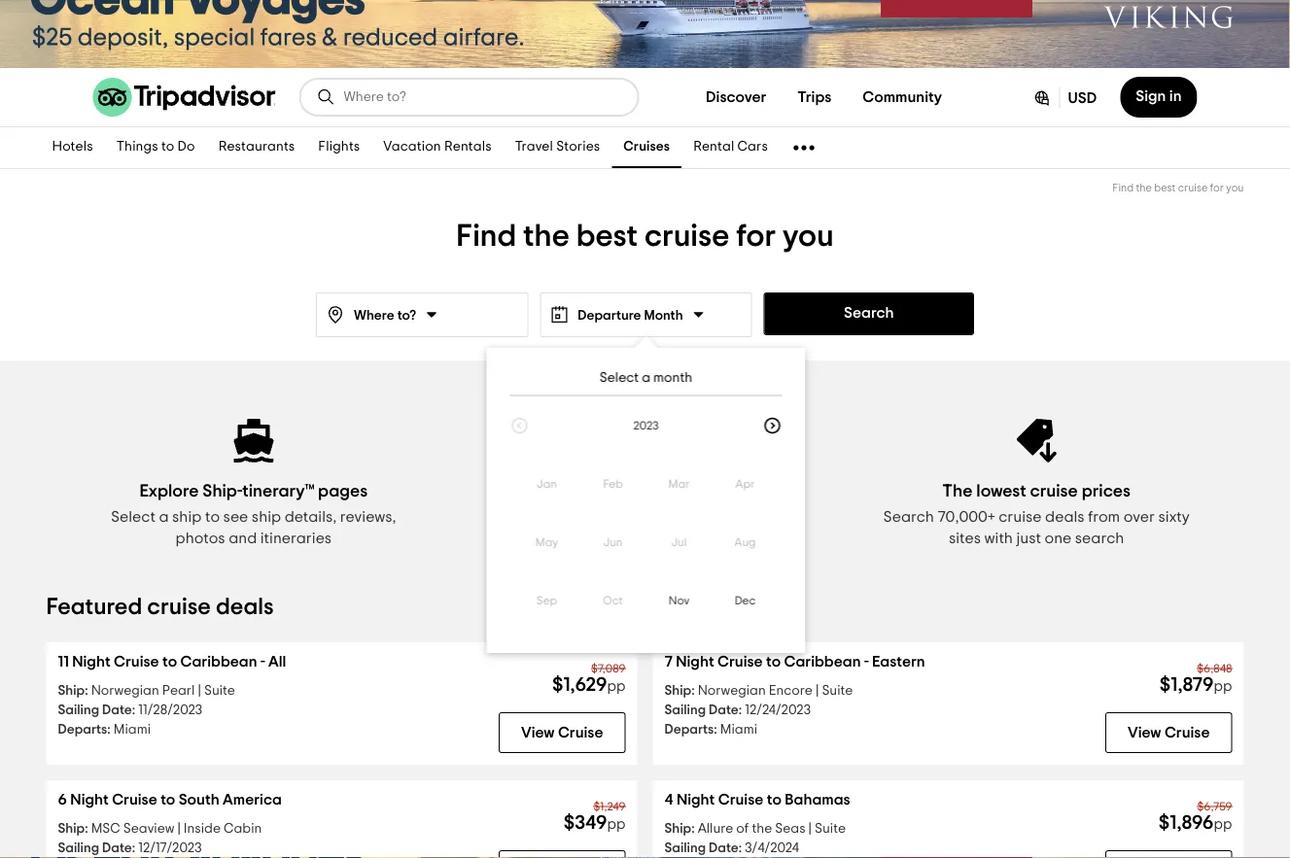Task type: locate. For each thing, give the bounding box(es) containing it.
to left south
[[161, 793, 175, 808]]

date: left 11/28/2023
[[102, 704, 135, 718]]

0 horizontal spatial for
[[737, 221, 776, 252]]

deals up 'all'
[[216, 596, 274, 620]]

1 miami from the left
[[114, 724, 151, 737]]

departs: inside ship : norwegian pearl | suite sailing date: 11/28/2023 departs: miami
[[58, 724, 111, 737]]

apr
[[736, 479, 755, 490]]

1 horizontal spatial the
[[752, 823, 773, 837]]

- left 'all'
[[261, 655, 265, 670]]

norwegian for $1,629
[[91, 685, 159, 698]]

view cruise for $1,629
[[521, 726, 604, 741]]

night right 7 at bottom
[[676, 655, 715, 670]]

advertisement region
[[0, 0, 1291, 68]]

night right 6
[[70, 793, 109, 808]]

with inside the lowest cruise prices search 70,000+ cruise deals from over sixty sites with just one search
[[985, 531, 1014, 547]]

cruise up seaview
[[112, 793, 157, 808]]

to left 'see' at the bottom
[[205, 510, 220, 525]]

pp inside $7,089 $1,629 pp
[[608, 680, 626, 695]]

rentals
[[444, 141, 492, 154]]

view cruise for $1,879
[[1128, 726, 1211, 741]]

- for $1,629
[[261, 655, 265, 670]]

pp
[[608, 680, 626, 695], [1215, 680, 1233, 695], [608, 818, 626, 833], [1215, 818, 1233, 833]]

miami down 12/24/2023
[[721, 724, 758, 737]]

usd button
[[1017, 77, 1113, 118]]

seaview
[[123, 823, 174, 837]]

1 horizontal spatial ship
[[252, 510, 281, 525]]

0 horizontal spatial departs:
[[58, 724, 111, 737]]

with inside write cruise reviews share your opinion with our travel community
[[624, 510, 653, 525]]

pp inside $6,848 $1,879 pp
[[1215, 680, 1233, 695]]

1 vertical spatial find
[[457, 221, 517, 252]]

ship : allure of the seas | suite sailing date: 3/4/2024
[[665, 823, 846, 856]]

norwegian for $1,879
[[698, 685, 766, 698]]

2023
[[634, 420, 659, 432]]

select
[[600, 372, 639, 385], [111, 510, 156, 525]]

view down $1,629
[[521, 726, 555, 741]]

cruise up just
[[999, 510, 1042, 525]]

just
[[1017, 531, 1042, 547]]

departure month
[[578, 309, 683, 323]]

caribbean up pearl on the bottom of page
[[181, 655, 257, 670]]

south
[[179, 793, 220, 808]]

ship down ship‑tinerary™
[[252, 510, 281, 525]]

the down sign in link
[[1137, 183, 1153, 194]]

norwegian up 12/24/2023
[[698, 685, 766, 698]]

find the best cruise for you down in
[[1113, 183, 1245, 194]]

sailing down msc
[[58, 842, 99, 856]]

best
[[1155, 183, 1176, 194], [577, 221, 638, 252]]

1 horizontal spatial view cruise
[[1128, 726, 1211, 741]]

0 vertical spatial for
[[1211, 183, 1224, 194]]

cars
[[738, 141, 768, 154]]

ship down 4
[[665, 823, 692, 837]]

cruise up ship : norwegian pearl | suite sailing date: 11/28/2023 departs: miami
[[114, 655, 159, 670]]

departs: down 7 at bottom
[[665, 724, 718, 737]]

night right the 11
[[72, 655, 111, 670]]

suite inside ship : norwegian pearl | suite sailing date: 11/28/2023 departs: miami
[[204, 685, 235, 698]]

pp down $7,089
[[608, 680, 626, 695]]

travel
[[515, 141, 554, 154]]

things
[[116, 141, 158, 154]]

0 horizontal spatial find
[[457, 221, 517, 252]]

ship down 7 at bottom
[[665, 685, 692, 698]]

2 view cruise from the left
[[1128, 726, 1211, 741]]

2 vertical spatial the
[[752, 823, 773, 837]]

1 horizontal spatial norwegian
[[698, 685, 766, 698]]

| for seaview
[[177, 823, 181, 837]]

trips
[[798, 89, 832, 105]]

$1,879
[[1160, 676, 1215, 696]]

photos
[[176, 531, 225, 547]]

suite right encore
[[822, 685, 853, 698]]

0 horizontal spatial select
[[111, 510, 156, 525]]

1 horizontal spatial you
[[1227, 183, 1245, 194]]

: inside ship : norwegian encore | suite sailing date: 12/24/2023 departs: miami
[[692, 685, 695, 698]]

| inside ship : norwegian encore | suite sailing date: 12/24/2023 departs: miami
[[816, 685, 819, 698]]

cruise
[[1179, 183, 1208, 194], [645, 221, 730, 252], [614, 482, 662, 500], [1031, 482, 1079, 500], [999, 510, 1042, 525], [147, 596, 211, 620]]

0 horizontal spatial the
[[523, 221, 570, 252]]

0 vertical spatial you
[[1227, 183, 1245, 194]]

cruise for $1,629
[[114, 655, 159, 670]]

miami
[[114, 724, 151, 737], [721, 724, 758, 737]]

cruise up month on the top of page
[[645, 221, 730, 252]]

sign in
[[1136, 89, 1182, 104]]

discover button
[[691, 78, 782, 117]]

with left just
[[985, 531, 1014, 547]]

view cruise down $1,879
[[1128, 726, 1211, 741]]

1 ship from the left
[[172, 510, 202, 525]]

night for $349
[[70, 793, 109, 808]]

search inside the lowest cruise prices search 70,000+ cruise deals from over sixty sites with just one search
[[884, 510, 935, 525]]

with left our
[[624, 510, 653, 525]]

cruise up ship : norwegian encore | suite sailing date: 12/24/2023 departs: miami
[[718, 655, 763, 670]]

1 view from the left
[[521, 726, 555, 741]]

date: down allure
[[709, 842, 742, 856]]

2 miami from the left
[[721, 724, 758, 737]]

a
[[642, 372, 651, 385], [159, 510, 169, 525]]

restaurants
[[219, 141, 295, 154]]

2 departs: from the left
[[665, 724, 718, 737]]

sailing inside ship : allure of the seas | suite sailing date: 3/4/2024
[[665, 842, 706, 856]]

travel stories link
[[504, 127, 612, 168]]

0 horizontal spatial view
[[521, 726, 555, 741]]

12/17/2023
[[138, 842, 202, 856]]

0 vertical spatial with
[[624, 510, 653, 525]]

suite
[[204, 685, 235, 698], [822, 685, 853, 698], [815, 823, 846, 837]]

ship
[[172, 510, 202, 525], [252, 510, 281, 525]]

flights
[[318, 141, 360, 154]]

sixty
[[1159, 510, 1190, 525]]

caribbean
[[181, 655, 257, 670], [785, 655, 861, 670]]

caribbean up encore
[[785, 655, 861, 670]]

0 vertical spatial a
[[642, 372, 651, 385]]

the inside ship : allure of the seas | suite sailing date: 3/4/2024
[[752, 823, 773, 837]]

departs: inside ship : norwegian encore | suite sailing date: 12/24/2023 departs: miami
[[665, 724, 718, 737]]

prices
[[1082, 482, 1131, 500]]

deals inside the lowest cruise prices search 70,000+ cruise deals from over sixty sites with just one search
[[1046, 510, 1085, 525]]

0 horizontal spatial caribbean
[[181, 655, 257, 670]]

|
[[198, 685, 201, 698], [816, 685, 819, 698], [177, 823, 181, 837], [809, 823, 812, 837]]

to for $349
[[161, 793, 175, 808]]

encore
[[769, 685, 813, 698]]

sailing down 7 at bottom
[[665, 704, 706, 718]]

0 horizontal spatial -
[[261, 655, 265, 670]]

search image
[[317, 88, 336, 107]]

: inside ship : allure of the seas | suite sailing date: 3/4/2024
[[692, 823, 695, 837]]

best down sign in link
[[1155, 183, 1176, 194]]

cruise up of
[[719, 793, 764, 808]]

sailing down allure
[[665, 842, 706, 856]]

1 horizontal spatial miami
[[721, 724, 758, 737]]

0 horizontal spatial a
[[159, 510, 169, 525]]

ship up photos
[[172, 510, 202, 525]]

4 night cruise to bahamas
[[665, 793, 851, 808]]

ship down the 11
[[58, 685, 85, 698]]

share
[[486, 510, 528, 525]]

0 vertical spatial select
[[600, 372, 639, 385]]

a left month
[[642, 372, 651, 385]]

| right seas
[[809, 823, 812, 837]]

miami inside ship : norwegian encore | suite sailing date: 12/24/2023 departs: miami
[[721, 724, 758, 737]]

jun
[[604, 537, 623, 549]]

0 vertical spatial find
[[1113, 183, 1134, 194]]

sailing down the 11
[[58, 704, 99, 718]]

departs: down the 11
[[58, 724, 111, 737]]

1 norwegian from the left
[[91, 685, 159, 698]]

date:
[[102, 704, 135, 718], [709, 704, 742, 718], [102, 842, 135, 856], [709, 842, 742, 856]]

2 - from the left
[[865, 655, 869, 670]]

2 norwegian from the left
[[698, 685, 766, 698]]

1 - from the left
[[261, 655, 265, 670]]

feb
[[603, 479, 623, 490]]

0 horizontal spatial ship
[[172, 510, 202, 525]]

to up seas
[[767, 793, 782, 808]]

sites
[[949, 531, 982, 547]]

suite inside ship : norwegian encore | suite sailing date: 12/24/2023 departs: miami
[[822, 685, 853, 698]]

0 vertical spatial deals
[[1046, 510, 1085, 525]]

date: inside ship : allure of the seas | suite sailing date: 3/4/2024
[[709, 842, 742, 856]]

best up 'departure'
[[577, 221, 638, 252]]

view down $1,879
[[1128, 726, 1162, 741]]

0 horizontal spatial miami
[[114, 724, 151, 737]]

night right 4
[[677, 793, 715, 808]]

view cruise down $1,629
[[521, 726, 604, 741]]

1 horizontal spatial with
[[985, 531, 1014, 547]]

2 ship from the left
[[252, 510, 281, 525]]

$349
[[564, 814, 608, 834]]

0 horizontal spatial deals
[[216, 596, 274, 620]]

1 vertical spatial best
[[577, 221, 638, 252]]

departs: for $1,629
[[58, 724, 111, 737]]

ship down 6
[[58, 823, 85, 837]]

suite down bahamas
[[815, 823, 846, 837]]

11/28/2023
[[138, 704, 202, 718]]

| inside 'ship : msc seaview | inside cabin sailing date: 12/17/2023'
[[177, 823, 181, 837]]

ship for ship : norwegian encore | suite sailing date: 12/24/2023 departs: miami
[[665, 685, 692, 698]]

pp inside $1,249 $349 pp
[[608, 818, 626, 833]]

ship inside ship : allure of the seas | suite sailing date: 3/4/2024
[[665, 823, 692, 837]]

cruise up one
[[1031, 482, 1079, 500]]

1 horizontal spatial best
[[1155, 183, 1176, 194]]

ship : norwegian pearl | suite sailing date: 11/28/2023 departs: miami
[[58, 685, 235, 737]]

you
[[1227, 183, 1245, 194], [783, 221, 834, 252]]

suite for $1,629
[[204, 685, 235, 698]]

1 horizontal spatial view
[[1128, 726, 1162, 741]]

pp down $1,249 at the left
[[608, 818, 626, 833]]

1 vertical spatial deals
[[216, 596, 274, 620]]

| inside ship : norwegian pearl | suite sailing date: 11/28/2023 departs: miami
[[198, 685, 201, 698]]

to up encore
[[767, 655, 781, 670]]

featured
[[46, 596, 142, 620]]

cruise
[[114, 655, 159, 670], [718, 655, 763, 670], [558, 726, 604, 741], [1165, 726, 1211, 741], [112, 793, 157, 808], [719, 793, 764, 808]]

$6,848
[[1198, 663, 1233, 675]]

cabin
[[224, 823, 262, 837]]

0 horizontal spatial view cruise
[[521, 726, 604, 741]]

1 horizontal spatial for
[[1211, 183, 1224, 194]]

0 vertical spatial best
[[1155, 183, 1176, 194]]

pp down $6,759
[[1215, 818, 1233, 833]]

the
[[1137, 183, 1153, 194], [523, 221, 570, 252], [752, 823, 773, 837]]

sign in link
[[1121, 77, 1198, 118]]

0 horizontal spatial with
[[624, 510, 653, 525]]

$6,759
[[1198, 802, 1233, 813]]

1 vertical spatial search
[[884, 510, 935, 525]]

ship inside ship : norwegian pearl | suite sailing date: 11/28/2023 departs: miami
[[58, 685, 85, 698]]

cruise up our
[[614, 482, 662, 500]]

1 horizontal spatial select
[[600, 372, 639, 385]]

date: left 12/24/2023
[[709, 704, 742, 718]]

miami for $1,879
[[721, 724, 758, 737]]

| for encore
[[816, 685, 819, 698]]

1 horizontal spatial find the best cruise for you
[[1113, 183, 1245, 194]]

0 horizontal spatial norwegian
[[91, 685, 159, 698]]

to up pearl on the bottom of page
[[163, 655, 177, 670]]

ship inside 'ship : msc seaview | inside cabin sailing date: 12/17/2023'
[[58, 823, 85, 837]]

ship inside ship : norwegian encore | suite sailing date: 12/24/2023 departs: miami
[[665, 685, 692, 698]]

1 horizontal spatial departs:
[[665, 724, 718, 737]]

a down the explore
[[159, 510, 169, 525]]

deals up one
[[1046, 510, 1085, 525]]

1 departs: from the left
[[58, 724, 111, 737]]

| up 12/17/2023
[[177, 823, 181, 837]]

the down travel stories link
[[523, 221, 570, 252]]

: inside 'ship : msc seaview | inside cabin sailing date: 12/17/2023'
[[85, 823, 88, 837]]

norwegian inside ship : norwegian encore | suite sailing date: 12/24/2023 departs: miami
[[698, 685, 766, 698]]

month
[[654, 372, 693, 385]]

1 horizontal spatial -
[[865, 655, 869, 670]]

pearl
[[162, 685, 195, 698]]

| right encore
[[816, 685, 819, 698]]

suite right pearl on the bottom of page
[[204, 685, 235, 698]]

1 horizontal spatial deals
[[1046, 510, 1085, 525]]

select down the explore
[[111, 510, 156, 525]]

miami down 11/28/2023
[[114, 724, 151, 737]]

None search field
[[301, 80, 638, 115]]

1 vertical spatial with
[[985, 531, 1014, 547]]

$1,629
[[553, 676, 608, 696]]

caribbean for $1,629
[[181, 655, 257, 670]]

reviews
[[665, 482, 723, 500]]

ship
[[58, 685, 85, 698], [665, 685, 692, 698], [58, 823, 85, 837], [665, 823, 692, 837]]

caribbean for $1,879
[[785, 655, 861, 670]]

1 horizontal spatial caribbean
[[785, 655, 861, 670]]

1 vertical spatial you
[[783, 221, 834, 252]]

2 horizontal spatial the
[[1137, 183, 1153, 194]]

$1,896
[[1159, 814, 1215, 834]]

with
[[624, 510, 653, 525], [985, 531, 1014, 547]]

1 caribbean from the left
[[181, 655, 257, 670]]

norwegian inside ship : norwegian pearl | suite sailing date: 11/28/2023 departs: miami
[[91, 685, 159, 698]]

: inside ship : norwegian pearl | suite sailing date: 11/28/2023 departs: miami
[[85, 685, 88, 698]]

11 night cruise to caribbean - all
[[58, 655, 286, 670]]

- left the eastern
[[865, 655, 869, 670]]

select inside explore ship‑tinerary™ pages select a ship to see ship details, reviews, photos and itineraries
[[111, 510, 156, 525]]

1 vertical spatial a
[[159, 510, 169, 525]]

select left month
[[600, 372, 639, 385]]

select a month
[[600, 372, 693, 385]]

2 caribbean from the left
[[785, 655, 861, 670]]

bahamas
[[785, 793, 851, 808]]

ship : norwegian encore | suite sailing date: 12/24/2023 departs: miami
[[665, 685, 853, 737]]

find the best cruise for you up departure month
[[457, 221, 834, 252]]

to
[[161, 141, 175, 154], [205, 510, 220, 525], [163, 655, 177, 670], [767, 655, 781, 670], [161, 793, 175, 808], [767, 793, 782, 808]]

2 view from the left
[[1128, 726, 1162, 741]]

1 vertical spatial find the best cruise for you
[[457, 221, 834, 252]]

our
[[656, 510, 680, 525]]

miami inside ship : norwegian pearl | suite sailing date: 11/28/2023 departs: miami
[[114, 724, 151, 737]]

night for $1,896
[[677, 793, 715, 808]]

pp for $349
[[608, 818, 626, 833]]

| right pearl on the bottom of page
[[198, 685, 201, 698]]

1 view cruise from the left
[[521, 726, 604, 741]]

the
[[943, 482, 973, 500]]

the right of
[[752, 823, 773, 837]]

0 horizontal spatial best
[[577, 221, 638, 252]]

search
[[1076, 531, 1125, 547]]

pp inside '$6,759 $1,896 pp'
[[1215, 818, 1233, 833]]

search
[[844, 305, 895, 321], [884, 510, 935, 525]]

norwegian up 11/28/2023
[[91, 685, 159, 698]]

1 vertical spatial select
[[111, 510, 156, 525]]

date: down msc
[[102, 842, 135, 856]]

cruises link
[[612, 127, 682, 168]]

view cruise
[[521, 726, 604, 741], [1128, 726, 1211, 741]]

pp down $6,848
[[1215, 680, 1233, 695]]



Task type: vqa. For each thing, say whether or not it's contained in the screenshot.
february 29, 2024 cell at the right bottom of page
no



Task type: describe. For each thing, give the bounding box(es) containing it.
night for $1,629
[[72, 655, 111, 670]]

pp for $1,879
[[1215, 680, 1233, 695]]

miami for $1,629
[[114, 724, 151, 737]]

$7,089 $1,629 pp
[[553, 663, 626, 696]]

to inside explore ship‑tinerary™ pages select a ship to see ship details, reviews, photos and itineraries
[[205, 510, 220, 525]]

date: inside ship : norwegian encore | suite sailing date: 12/24/2023 departs: miami
[[709, 704, 742, 718]]

cruises
[[624, 141, 670, 154]]

over
[[1124, 510, 1156, 525]]

: for ship : norwegian pearl | suite sailing date: 11/28/2023 departs: miami
[[85, 685, 88, 698]]

1 horizontal spatial a
[[642, 372, 651, 385]]

itineraries
[[260, 531, 332, 547]]

details,
[[285, 510, 337, 525]]

- for $1,879
[[865, 655, 869, 670]]

view for $1,879
[[1128, 726, 1162, 741]]

flights link
[[307, 127, 372, 168]]

things to do link
[[105, 127, 207, 168]]

rental
[[694, 141, 735, 154]]

| for pearl
[[198, 685, 201, 698]]

write
[[567, 482, 610, 500]]

0 vertical spatial search
[[844, 305, 895, 321]]

ship for ship : allure of the seas | suite sailing date: 3/4/2024
[[665, 823, 692, 837]]

msc
[[91, 823, 120, 837]]

from
[[1089, 510, 1121, 525]]

sailing inside ship : norwegian encore | suite sailing date: 12/24/2023 departs: miami
[[665, 704, 706, 718]]

7
[[665, 655, 673, 670]]

| inside ship : allure of the seas | suite sailing date: 3/4/2024
[[809, 823, 812, 837]]

ship : msc seaview | inside cabin sailing date: 12/17/2023
[[58, 823, 262, 856]]

: for ship : allure of the seas | suite sailing date: 3/4/2024
[[692, 823, 695, 837]]

cruise down $1,879
[[1165, 726, 1211, 741]]

explore
[[140, 482, 199, 500]]

cruise down $1,629
[[558, 726, 604, 741]]

eastern
[[873, 655, 926, 670]]

aug
[[735, 537, 756, 549]]

0 vertical spatial find the best cruise for you
[[1113, 183, 1245, 194]]

to left do
[[161, 141, 175, 154]]

70,000+
[[938, 510, 996, 525]]

and
[[229, 531, 257, 547]]

discover
[[706, 89, 767, 105]]

0 horizontal spatial find the best cruise for you
[[457, 221, 834, 252]]

inside
[[184, 823, 221, 837]]

mar
[[669, 479, 690, 490]]

the lowest cruise prices search 70,000+ cruise deals from over sixty sites with just one search
[[884, 482, 1190, 547]]

a inside explore ship‑tinerary™ pages select a ship to see ship details, reviews, photos and itineraries
[[159, 510, 169, 525]]

ship‑tinerary™
[[203, 482, 314, 500]]

departs: for $1,879
[[665, 724, 718, 737]]

pp for $1,896
[[1215, 818, 1233, 833]]

1 vertical spatial for
[[737, 221, 776, 252]]

may
[[536, 537, 559, 549]]

all
[[269, 655, 286, 670]]

departure
[[578, 309, 642, 323]]

to?
[[397, 309, 416, 323]]

tripadvisor image
[[93, 78, 276, 117]]

oct
[[603, 595, 623, 607]]

see
[[223, 510, 248, 525]]

$6,848 $1,879 pp
[[1160, 663, 1233, 696]]

to for $1,879
[[767, 655, 781, 670]]

to for $1,629
[[163, 655, 177, 670]]

usd
[[1069, 90, 1098, 106]]

4
[[665, 793, 674, 808]]

pp for $1,629
[[608, 680, 626, 695]]

sailing inside 'ship : msc seaview | inside cabin sailing date: 12/17/2023'
[[58, 842, 99, 856]]

cruise for $1,896
[[719, 793, 764, 808]]

sep
[[537, 595, 558, 607]]

11
[[58, 655, 69, 670]]

travel
[[683, 510, 724, 525]]

where to?
[[354, 309, 416, 323]]

explore ship‑tinerary™ pages select a ship to see ship details, reviews, photos and itineraries
[[111, 482, 397, 547]]

pages
[[318, 482, 368, 500]]

restaurants link
[[207, 127, 307, 168]]

date: inside 'ship : msc seaview | inside cabin sailing date: 12/17/2023'
[[102, 842, 135, 856]]

america
[[223, 793, 282, 808]]

community button
[[848, 78, 958, 117]]

hotels link
[[40, 127, 105, 168]]

: for ship : msc seaview | inside cabin sailing date: 12/17/2023
[[85, 823, 88, 837]]

your
[[532, 510, 564, 525]]

$1,249
[[594, 802, 626, 813]]

date: inside ship : norwegian pearl | suite sailing date: 11/28/2023 departs: miami
[[102, 704, 135, 718]]

ship for ship : msc seaview | inside cabin sailing date: 12/17/2023
[[58, 823, 85, 837]]

sailing inside ship : norwegian pearl | suite sailing date: 11/28/2023 departs: miami
[[58, 704, 99, 718]]

allure
[[698, 823, 734, 837]]

of
[[737, 823, 749, 837]]

1 vertical spatial the
[[523, 221, 570, 252]]

6
[[58, 793, 67, 808]]

1 horizontal spatial find
[[1113, 183, 1134, 194]]

cruise for $1,879
[[718, 655, 763, 670]]

suite inside ship : allure of the seas | suite sailing date: 3/4/2024
[[815, 823, 846, 837]]

rental cars link
[[682, 127, 780, 168]]

$7,089
[[591, 663, 626, 675]]

cruise down in
[[1179, 183, 1208, 194]]

lowest
[[977, 482, 1027, 500]]

seas
[[776, 823, 806, 837]]

: for ship : norwegian encore | suite sailing date: 12/24/2023 departs: miami
[[692, 685, 695, 698]]

travel stories
[[515, 141, 601, 154]]

Search search field
[[344, 89, 622, 106]]

to for $1,896
[[767, 793, 782, 808]]

jan
[[537, 479, 557, 490]]

7 night cruise to caribbean - eastern
[[665, 655, 926, 670]]

cruise for $349
[[112, 793, 157, 808]]

opinion
[[567, 510, 620, 525]]

0 horizontal spatial you
[[783, 221, 834, 252]]

suite for $1,879
[[822, 685, 853, 698]]

0 vertical spatial the
[[1137, 183, 1153, 194]]

ship for ship : norwegian pearl | suite sailing date: 11/28/2023 departs: miami
[[58, 685, 85, 698]]

vacation
[[384, 141, 441, 154]]

night for $1,879
[[676, 655, 715, 670]]

jul
[[672, 537, 687, 549]]

$6,759 $1,896 pp
[[1159, 802, 1233, 834]]

dec
[[735, 595, 756, 607]]

community
[[727, 510, 804, 525]]

hotels
[[52, 141, 93, 154]]

nov
[[669, 595, 690, 607]]

12/24/2023
[[745, 704, 811, 718]]

cruise inside write cruise reviews share your opinion with our travel community
[[614, 482, 662, 500]]

community
[[863, 89, 943, 105]]

view for $1,629
[[521, 726, 555, 741]]

rental cars
[[694, 141, 768, 154]]

cruise up 11 night cruise to caribbean - all
[[147, 596, 211, 620]]

one
[[1045, 531, 1072, 547]]

month
[[644, 309, 683, 323]]

vacation rentals
[[384, 141, 492, 154]]



